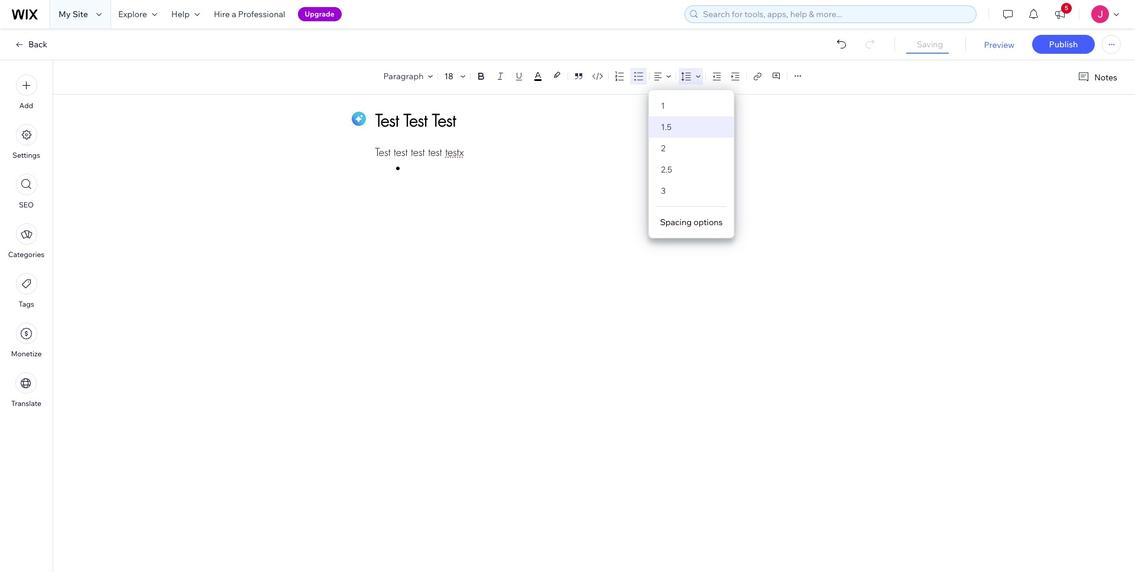 Task type: describe. For each thing, give the bounding box(es) containing it.
my site
[[59, 9, 88, 20]]

upgrade
[[305, 9, 334, 18]]

preview
[[984, 40, 1014, 50]]

notes
[[1094, 72, 1117, 82]]

3
[[661, 186, 666, 196]]

publish
[[1049, 39, 1078, 50]]

Font Size field
[[443, 70, 456, 82]]

options
[[694, 217, 723, 228]]

categories
[[8, 250, 44, 259]]

2 2.5
[[661, 143, 672, 175]]

settings
[[12, 151, 40, 160]]

categories button
[[8, 223, 44, 259]]

add
[[19, 101, 33, 110]]

paragraph button
[[381, 68, 435, 85]]

test
[[375, 145, 390, 159]]

settings button
[[12, 124, 40, 160]]

tags
[[19, 300, 34, 309]]

publish button
[[1032, 35, 1095, 54]]

5
[[1065, 4, 1068, 12]]

spacing options button
[[649, 212, 734, 233]]

professional
[[238, 9, 285, 20]]

site
[[72, 9, 88, 20]]

test test test test testx
[[375, 145, 464, 159]]



Task type: locate. For each thing, give the bounding box(es) containing it.
Add a Catchy Title text field
[[375, 109, 799, 131]]

menu containing add
[[0, 67, 53, 415]]

2 horizontal spatial test
[[428, 145, 442, 159]]

monetize button
[[11, 323, 42, 358]]

notes button
[[1073, 69, 1121, 85]]

2 test from the left
[[411, 145, 425, 159]]

a
[[232, 9, 236, 20]]

translate button
[[11, 372, 41, 408]]

3 test from the left
[[428, 145, 442, 159]]

help button
[[164, 0, 207, 28]]

seo button
[[16, 174, 37, 209]]

test
[[394, 145, 408, 159], [411, 145, 425, 159], [428, 145, 442, 159]]

help
[[171, 9, 190, 20]]

2
[[661, 143, 665, 154]]

translate
[[11, 399, 41, 408]]

testx
[[445, 145, 464, 159]]

tags button
[[16, 273, 37, 309]]

back button
[[14, 39, 47, 50]]

add button
[[16, 74, 37, 110]]

seo
[[19, 200, 34, 209]]

hire a professional link
[[207, 0, 292, 28]]

Search for tools, apps, help & more... field
[[699, 6, 972, 22]]

menu
[[0, 67, 53, 415]]

monetize
[[11, 349, 42, 358]]

my
[[59, 9, 71, 20]]

3 spacing options
[[660, 186, 723, 228]]

1
[[661, 100, 665, 111]]

1 test from the left
[[394, 145, 408, 159]]

hire a professional
[[214, 9, 285, 20]]

5 button
[[1047, 0, 1073, 28]]

0 horizontal spatial test
[[394, 145, 408, 159]]

hire
[[214, 9, 230, 20]]

upgrade button
[[298, 7, 342, 21]]

1 1.5
[[661, 100, 672, 132]]

1.5
[[661, 122, 672, 132]]

explore
[[118, 9, 147, 20]]

spacing
[[660, 217, 692, 228]]

preview button
[[984, 40, 1014, 50]]

1 horizontal spatial test
[[411, 145, 425, 159]]

paragraph
[[383, 71, 424, 82]]

back
[[28, 39, 47, 50]]

2.5
[[661, 164, 672, 175]]



Task type: vqa. For each thing, say whether or not it's contained in the screenshot.
2 2.5
yes



